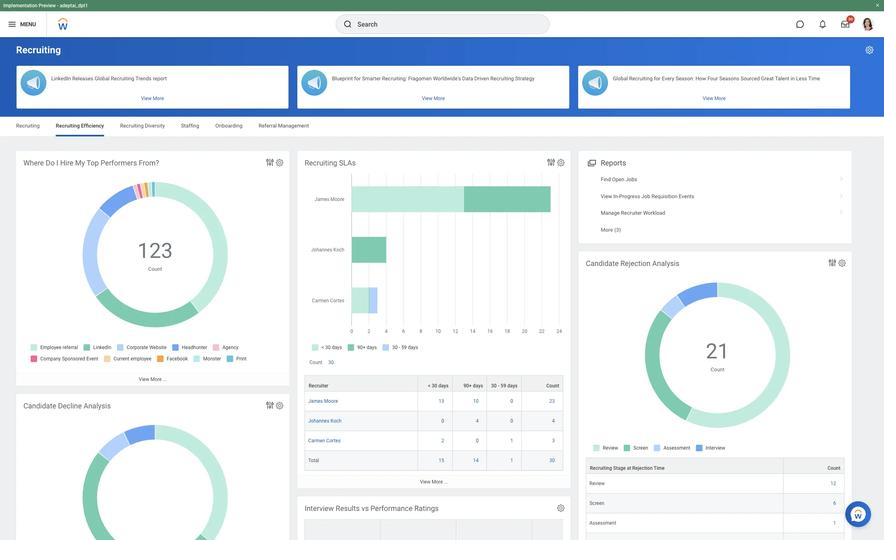 Task type: vqa. For each thing, say whether or not it's contained in the screenshot.
TOTAL
yes



Task type: describe. For each thing, give the bounding box(es) containing it.
for inside button
[[355, 76, 361, 82]]

stage
[[614, 466, 626, 471]]

manage
[[601, 210, 620, 216]]

inbox large image
[[842, 20, 850, 28]]

(3)
[[615, 227, 622, 233]]

123 count
[[138, 239, 173, 272]]

candidate rejection analysis
[[586, 259, 680, 268]]

linkedin
[[51, 76, 71, 82]]

find open jobs
[[601, 177, 638, 183]]

21
[[706, 339, 730, 364]]

reports
[[601, 159, 627, 167]]

chevron right image for find open jobs
[[837, 174, 848, 182]]

linkedin releases global recruiting trends report
[[51, 76, 167, 82]]

candidate rejection analysis element
[[579, 252, 853, 540]]

90+
[[464, 383, 472, 389]]

total element
[[309, 456, 319, 464]]

more (3) link
[[579, 221, 853, 239]]

cortes
[[327, 438, 341, 444]]

top
[[87, 159, 99, 167]]

view more ... link for where do i hire my top performers from?
[[16, 373, 290, 386]]

row containing carmen cortes
[[305, 431, 564, 451]]

referral
[[259, 123, 277, 129]]

view more ... for where do i hire my top performers from?
[[139, 377, 167, 382]]

recruiting down 'menu'
[[16, 44, 61, 56]]

- inside popup button
[[498, 383, 500, 389]]

configure and view chart data image for recruiting slas
[[547, 158, 557, 167]]

james moore
[[309, 399, 338, 404]]

2 4 button from the left
[[553, 418, 557, 425]]

row containing total
[[305, 451, 564, 471]]

10
[[474, 399, 479, 404]]

recruiter inside popup button
[[309, 383, 329, 389]]

ratings
[[415, 504, 439, 513]]

staffing
[[181, 123, 199, 129]]

configure recruiting slas image
[[557, 158, 566, 167]]

results
[[336, 504, 360, 513]]

2 global from the left
[[613, 76, 628, 82]]

more (3) button
[[601, 226, 622, 234]]

for inside button
[[655, 76, 661, 82]]

2 column header from the left
[[381, 520, 457, 540]]

candidate decline analysis element
[[16, 394, 290, 540]]

row containing assessment
[[586, 514, 845, 534]]

candidate for candidate decline analysis
[[23, 402, 56, 410]]

report
[[153, 76, 167, 82]]

2 vertical spatial 1 button
[[834, 520, 838, 527]]

do
[[46, 159, 55, 167]]

1 days from the left
[[439, 383, 449, 389]]

30 up recruiter popup button
[[329, 360, 334, 366]]

screen element
[[590, 499, 605, 506]]

6 button
[[834, 500, 838, 507]]

implementation
[[3, 3, 37, 8]]

menu button
[[0, 11, 47, 37]]

90+ days button
[[453, 376, 487, 391]]

recruiting diversity
[[120, 123, 165, 129]]

configure and view chart data image
[[265, 158, 275, 167]]

configure candidate rejection analysis image
[[838, 259, 847, 268]]

strategy
[[516, 76, 535, 82]]

count inside 123 count
[[148, 266, 162, 272]]

more inside dropdown button
[[601, 227, 614, 233]]

less
[[797, 76, 808, 82]]

1 4 from the left
[[476, 419, 479, 424]]

adeptai_dpt1
[[60, 3, 88, 8]]

1 button for 0
[[511, 438, 515, 444]]

analysis for candidate rejection analysis
[[653, 259, 680, 268]]

releases
[[72, 76, 93, 82]]

recruiting slas element
[[298, 151, 571, 489]]

interview
[[305, 504, 334, 513]]

recruiting inside recruiting stage at rejection time popup button
[[590, 466, 613, 471]]

90+ days
[[464, 383, 484, 389]]

tab list inside main content
[[8, 117, 877, 137]]

diversity
[[145, 123, 165, 129]]

performance
[[371, 504, 413, 513]]

configure and view chart data image for candidate decline analysis
[[265, 401, 275, 410]]

more for recruiting slas
[[432, 479, 443, 485]]

where do i hire my top performers from? element
[[16, 151, 290, 386]]

row containing recruiting stage at rejection time
[[586, 458, 845, 474]]

3 column header from the left
[[457, 520, 533, 540]]

sourced
[[741, 76, 761, 82]]

from?
[[139, 159, 159, 167]]

assessment
[[590, 521, 617, 526]]

more (3)
[[601, 227, 622, 233]]

21 button
[[706, 338, 731, 366]]

james
[[309, 399, 323, 404]]

interview list item
[[590, 539, 610, 540]]

decline
[[58, 402, 82, 410]]

30 - 59 days button
[[488, 376, 522, 391]]

in
[[791, 76, 796, 82]]

johannes
[[309, 419, 330, 424]]

workload
[[644, 210, 666, 216]]

23 button
[[550, 398, 557, 405]]

row containing johannes koch
[[305, 412, 564, 431]]

row containing screen
[[586, 494, 845, 514]]

chevron right image for view in-progress job requisition events
[[837, 190, 848, 199]]

performers
[[101, 159, 137, 167]]

list containing find open jobs
[[579, 171, 853, 239]]

1 horizontal spatial count button
[[784, 458, 845, 474]]

koch
[[331, 419, 342, 424]]

carmen cortes link
[[309, 437, 341, 444]]

events
[[679, 193, 695, 199]]

menu banner
[[0, 0, 885, 37]]

recruiting inside recruiting slas element
[[305, 159, 338, 167]]

analysis for candidate decline analysis
[[84, 402, 111, 410]]

recruiting inside global recruiting for every season: how four seasons sourced great talent in less time button
[[630, 76, 653, 82]]

view in-progress job requisition events link
[[579, 188, 853, 205]]

candidate decline analysis
[[23, 402, 111, 410]]

where
[[23, 159, 44, 167]]

data
[[463, 76, 474, 82]]

where do i hire my top performers from?
[[23, 159, 159, 167]]

recruiting inside blueprint for smarter recruiting: fragomen worldwide's data driven recruiting strategy button
[[491, 76, 514, 82]]

1 for 0
[[511, 438, 514, 444]]

view for recruiting slas
[[420, 479, 431, 485]]

candidate for candidate rejection analysis
[[586, 259, 619, 268]]

interview element
[[590, 539, 610, 540]]

chevron right image for manage recruiter workload
[[837, 207, 848, 215]]

worldwide's
[[433, 76, 461, 82]]

30 left 59
[[492, 383, 497, 389]]

hire
[[60, 159, 73, 167]]

15
[[439, 458, 445, 464]]

3 days from the left
[[508, 383, 518, 389]]

0 horizontal spatial 30 button
[[329, 359, 335, 366]]

2 days from the left
[[473, 383, 484, 389]]

0 vertical spatial recruiter
[[622, 210, 643, 216]]

review element
[[590, 479, 605, 487]]

four
[[708, 76, 719, 82]]

... for recruiting slas
[[444, 479, 448, 485]]

30 down '3'
[[550, 458, 555, 464]]

time inside popup button
[[654, 466, 665, 471]]



Task type: locate. For each thing, give the bounding box(es) containing it.
1 vertical spatial view more ... link
[[298, 475, 571, 489]]

efficiency
[[81, 123, 104, 129]]

1 horizontal spatial configure and view chart data image
[[547, 158, 557, 167]]

0 horizontal spatial days
[[439, 383, 449, 389]]

1 column header from the left
[[305, 520, 381, 540]]

count button up 12
[[784, 458, 845, 474]]

count button up 23
[[522, 376, 563, 391]]

30 button inside the menu banner
[[837, 15, 855, 33]]

vs
[[362, 504, 369, 513]]

0 horizontal spatial -
[[57, 3, 59, 8]]

30
[[849, 17, 854, 21], [329, 360, 334, 366], [432, 383, 438, 389], [492, 383, 497, 389], [550, 458, 555, 464]]

total
[[309, 458, 319, 464]]

view more ... link
[[16, 373, 290, 386], [298, 475, 571, 489]]

1 global from the left
[[95, 76, 110, 82]]

recruiter down progress
[[622, 210, 643, 216]]

... inside where do i hire my top performers from? element
[[163, 377, 167, 382]]

configure candidate decline analysis image
[[275, 401, 284, 410]]

list
[[579, 171, 853, 239]]

management
[[278, 123, 309, 129]]

1 for from the left
[[355, 76, 361, 82]]

- right preview
[[57, 3, 59, 8]]

view for where do i hire my top performers from?
[[139, 377, 149, 382]]

-
[[57, 3, 59, 8], [498, 383, 500, 389]]

recruiting:
[[382, 76, 407, 82]]

row containing james moore
[[305, 392, 564, 412]]

season:
[[676, 76, 695, 82]]

4
[[476, 419, 479, 424], [553, 419, 555, 424]]

for left every
[[655, 76, 661, 82]]

for
[[355, 76, 361, 82], [655, 76, 661, 82]]

2 4 from the left
[[553, 419, 555, 424]]

count down 123 button
[[148, 266, 162, 272]]

30 - 59 days
[[492, 383, 518, 389]]

preview
[[39, 3, 56, 8]]

i
[[56, 159, 58, 167]]

cell
[[784, 534, 845, 540]]

1 vertical spatial time
[[654, 466, 665, 471]]

0 horizontal spatial global
[[95, 76, 110, 82]]

15 button
[[439, 458, 446, 464]]

more inside recruiting slas element
[[432, 479, 443, 485]]

trends
[[136, 76, 152, 82]]

10 button
[[474, 398, 480, 405]]

4 down 10 button
[[476, 419, 479, 424]]

2 horizontal spatial more
[[601, 227, 614, 233]]

configure and view chart data image left configure candidate rejection analysis icon
[[828, 258, 838, 268]]

0 horizontal spatial more
[[151, 377, 162, 382]]

row containing review
[[586, 474, 845, 494]]

2 horizontal spatial view
[[601, 193, 613, 199]]

time right at
[[654, 466, 665, 471]]

0 vertical spatial view more ... link
[[16, 373, 290, 386]]

days right 59
[[508, 383, 518, 389]]

chevron right image inside manage recruiter workload link
[[837, 207, 848, 215]]

0 horizontal spatial 4 button
[[476, 418, 480, 425]]

slas
[[339, 159, 356, 167]]

view inside recruiting slas element
[[420, 479, 431, 485]]

30 right <
[[432, 383, 438, 389]]

2 for from the left
[[655, 76, 661, 82]]

cell inside candidate rejection analysis element
[[784, 534, 845, 540]]

1 for 14
[[511, 458, 514, 464]]

1 vertical spatial 1
[[511, 458, 514, 464]]

1 horizontal spatial 4 button
[[553, 418, 557, 425]]

2 vertical spatial chevron right image
[[837, 207, 848, 215]]

123
[[138, 239, 173, 263]]

review
[[590, 481, 605, 487]]

1 horizontal spatial view
[[420, 479, 431, 485]]

days right 90+
[[473, 383, 484, 389]]

blueprint for smarter recruiting: fragomen worldwide's data driven recruiting strategy
[[332, 76, 535, 82]]

for left smarter
[[355, 76, 361, 82]]

manage recruiter workload
[[601, 210, 666, 216]]

0
[[511, 399, 514, 404], [442, 419, 445, 424], [511, 419, 514, 424], [476, 438, 479, 444]]

1 horizontal spatial candidate
[[586, 259, 619, 268]]

0 vertical spatial 1
[[511, 438, 514, 444]]

items selected list
[[590, 539, 610, 540]]

justify image
[[7, 19, 17, 29]]

1 chevron right image from the top
[[837, 174, 848, 182]]

candidate down 'more (3)'
[[586, 259, 619, 268]]

- inside the menu banner
[[57, 3, 59, 8]]

1 horizontal spatial analysis
[[653, 259, 680, 268]]

1 vertical spatial configure and view chart data image
[[828, 258, 838, 268]]

how
[[696, 76, 707, 82]]

candidate left decline
[[23, 402, 56, 410]]

0 vertical spatial candidate
[[586, 259, 619, 268]]

james moore link
[[309, 397, 338, 404]]

every
[[662, 76, 675, 82]]

in-
[[614, 193, 620, 199]]

3
[[553, 438, 555, 444]]

1 horizontal spatial ...
[[444, 479, 448, 485]]

2
[[442, 438, 445, 444]]

30 button inside row
[[550, 458, 557, 464]]

2 vertical spatial configure and view chart data image
[[265, 401, 275, 410]]

view more ... for recruiting slas
[[420, 479, 448, 485]]

view inside where do i hire my top performers from? element
[[139, 377, 149, 382]]

interview results vs performance ratings
[[305, 504, 439, 513]]

requisition
[[652, 193, 678, 199]]

carmen
[[309, 438, 325, 444]]

0 horizontal spatial time
[[654, 466, 665, 471]]

tab list
[[8, 117, 877, 137]]

configure and view chart data image left configure recruiting slas image
[[547, 158, 557, 167]]

0 horizontal spatial view
[[139, 377, 149, 382]]

0 vertical spatial 30 button
[[837, 15, 855, 33]]

1 vertical spatial 1 button
[[511, 458, 515, 464]]

driven
[[475, 76, 490, 82]]

great
[[762, 76, 774, 82]]

time
[[809, 76, 821, 82], [654, 466, 665, 471]]

recruiting left diversity at the left top
[[120, 123, 144, 129]]

view more ... link for recruiting slas
[[298, 475, 571, 489]]

14
[[474, 458, 479, 464]]

0 horizontal spatial 4
[[476, 419, 479, 424]]

2 chevron right image from the top
[[837, 190, 848, 199]]

... inside recruiting slas element
[[444, 479, 448, 485]]

configure and view chart data image inside candidate rejection analysis element
[[828, 258, 838, 268]]

2 vertical spatial view
[[420, 479, 431, 485]]

13
[[439, 399, 445, 404]]

1 horizontal spatial -
[[498, 383, 500, 389]]

1 vertical spatial 30 button
[[329, 359, 335, 366]]

1 button
[[511, 438, 515, 444], [511, 458, 515, 464], [834, 520, 838, 527]]

row inside interview results vs performance ratings element
[[305, 520, 876, 540]]

4 down 23 "button"
[[553, 419, 555, 424]]

chevron right image
[[837, 174, 848, 182], [837, 190, 848, 199], [837, 207, 848, 215]]

search image
[[343, 19, 353, 29]]

recruiting left trends in the top of the page
[[111, 76, 134, 82]]

1 vertical spatial analysis
[[84, 402, 111, 410]]

2 horizontal spatial configure and view chart data image
[[828, 258, 838, 268]]

interview results vs performance ratings element
[[298, 497, 876, 540]]

progress
[[620, 193, 641, 199]]

configure where do i hire my top performers from? image
[[275, 158, 284, 167]]

configure interview results vs performance ratings image
[[557, 504, 566, 513]]

2 horizontal spatial 30 button
[[837, 15, 855, 33]]

find
[[601, 177, 611, 183]]

count inside 21 count
[[711, 367, 725, 373]]

3 button
[[553, 438, 557, 444]]

1 vertical spatial ...
[[444, 479, 448, 485]]

main content containing 123
[[0, 37, 885, 540]]

30 button up recruiter popup button
[[329, 359, 335, 366]]

column header
[[305, 520, 381, 540], [381, 520, 457, 540], [457, 520, 533, 540]]

0 horizontal spatial ...
[[163, 377, 167, 382]]

2 horizontal spatial days
[[508, 383, 518, 389]]

profile logan mcneil image
[[862, 18, 875, 32]]

1 horizontal spatial more
[[432, 479, 443, 485]]

23
[[550, 399, 555, 404]]

jobs
[[626, 177, 638, 183]]

recruiting inside linkedin releases global recruiting trends report button
[[111, 76, 134, 82]]

recruiting left efficiency
[[56, 123, 80, 129]]

global recruiting for every season: how four seasons sourced great talent in less time button
[[579, 66, 851, 109]]

< 30 days button
[[419, 376, 453, 391]]

...
[[163, 377, 167, 382], [444, 479, 448, 485]]

1 vertical spatial chevron right image
[[837, 190, 848, 199]]

linkedin releases global recruiting trends report button
[[17, 66, 289, 109]]

chevron right image inside find open jobs link
[[837, 174, 848, 182]]

implementation preview -   adeptai_dpt1
[[3, 3, 88, 8]]

count down 21 button at the right bottom of page
[[711, 367, 725, 373]]

0 vertical spatial count button
[[522, 376, 563, 391]]

1 inside candidate rejection analysis element
[[834, 521, 837, 526]]

view
[[601, 193, 613, 199], [139, 377, 149, 382], [420, 479, 431, 485]]

1 horizontal spatial global
[[613, 76, 628, 82]]

1 horizontal spatial 30 button
[[550, 458, 557, 464]]

< 30 days
[[428, 383, 449, 389]]

30 inside the menu banner
[[849, 17, 854, 21]]

1 horizontal spatial days
[[473, 383, 484, 389]]

1 horizontal spatial 4
[[553, 419, 555, 424]]

row containing recruiter
[[305, 376, 564, 392]]

configure and view chart data image for candidate rejection analysis
[[828, 258, 838, 268]]

configure and view chart data image inside recruiting slas element
[[547, 158, 557, 167]]

at
[[627, 466, 632, 471]]

notifications large image
[[819, 20, 828, 28]]

1 horizontal spatial time
[[809, 76, 821, 82]]

0 vertical spatial 1 button
[[511, 438, 515, 444]]

0 vertical spatial more
[[601, 227, 614, 233]]

1 horizontal spatial for
[[655, 76, 661, 82]]

1 vertical spatial more
[[151, 377, 162, 382]]

job
[[642, 193, 651, 199]]

0 vertical spatial configure and view chart data image
[[547, 158, 557, 167]]

1 vertical spatial recruiter
[[309, 383, 329, 389]]

3 chevron right image from the top
[[837, 207, 848, 215]]

configure this page image
[[865, 45, 875, 55]]

analysis
[[653, 259, 680, 268], [84, 402, 111, 410]]

1 horizontal spatial view more ...
[[420, 479, 448, 485]]

recruiting
[[16, 44, 61, 56], [111, 76, 134, 82], [491, 76, 514, 82], [630, 76, 653, 82], [16, 123, 40, 129], [56, 123, 80, 129], [120, 123, 144, 129], [305, 159, 338, 167], [590, 466, 613, 471]]

1 4 button from the left
[[476, 418, 480, 425]]

59
[[501, 383, 507, 389]]

view more ... inside where do i hire my top performers from? element
[[139, 377, 167, 382]]

1 horizontal spatial view more ... link
[[298, 475, 571, 489]]

13 button
[[439, 398, 446, 405]]

recruiting up review element
[[590, 466, 613, 471]]

main content
[[0, 37, 885, 540]]

row
[[305, 376, 564, 392], [305, 392, 564, 412], [305, 412, 564, 431], [305, 431, 564, 451], [305, 451, 564, 471], [586, 458, 845, 474], [586, 474, 845, 494], [586, 494, 845, 514], [586, 514, 845, 534], [305, 520, 876, 540], [586, 534, 845, 540]]

rejection inside popup button
[[633, 466, 653, 471]]

count up "james moore" link
[[310, 360, 323, 366]]

4 button down 10 button
[[476, 418, 480, 425]]

count up 12 button on the bottom of the page
[[828, 466, 841, 471]]

123 button
[[138, 237, 174, 265]]

1 vertical spatial rejection
[[633, 466, 653, 471]]

days right <
[[439, 383, 449, 389]]

30 button down '3'
[[550, 458, 557, 464]]

1 button for 14
[[511, 458, 515, 464]]

manage recruiter workload link
[[579, 205, 853, 221]]

chevron right image inside 'view in-progress job requisition events' link
[[837, 190, 848, 199]]

1 vertical spatial view more ...
[[420, 479, 448, 485]]

configure and view chart data image
[[547, 158, 557, 167], [828, 258, 838, 268], [265, 401, 275, 410]]

0 vertical spatial analysis
[[653, 259, 680, 268]]

find open jobs link
[[579, 171, 853, 188]]

0 horizontal spatial count button
[[522, 376, 563, 391]]

recruiting up where
[[16, 123, 40, 129]]

close environment banner image
[[876, 3, 881, 8]]

time right less
[[809, 76, 821, 82]]

recruiting left slas
[[305, 159, 338, 167]]

1 vertical spatial -
[[498, 383, 500, 389]]

2 vertical spatial more
[[432, 479, 443, 485]]

12 button
[[831, 481, 838, 487]]

0 horizontal spatial recruiter
[[309, 383, 329, 389]]

0 vertical spatial view
[[601, 193, 613, 199]]

0 vertical spatial rejection
[[621, 259, 651, 268]]

recruiter up "james moore" link
[[309, 383, 329, 389]]

count
[[148, 266, 162, 272], [310, 360, 323, 366], [711, 367, 725, 373], [547, 383, 560, 389], [828, 466, 841, 471]]

more inside where do i hire my top performers from? element
[[151, 377, 162, 382]]

0 vertical spatial time
[[809, 76, 821, 82]]

moore
[[324, 399, 338, 404]]

30 button left profile logan mcneil icon
[[837, 15, 855, 33]]

1 vertical spatial view
[[139, 377, 149, 382]]

more for where do i hire my top performers from?
[[151, 377, 162, 382]]

2 vertical spatial 1
[[834, 521, 837, 526]]

view more ... inside recruiting slas element
[[420, 479, 448, 485]]

recruiting right driven
[[491, 76, 514, 82]]

2 vertical spatial 30 button
[[550, 458, 557, 464]]

view in-progress job requisition events
[[601, 193, 695, 199]]

<
[[428, 383, 431, 389]]

menu group image
[[586, 157, 597, 168]]

count up 23 "button"
[[547, 383, 560, 389]]

count button
[[522, 376, 563, 391], [784, 458, 845, 474]]

fragomen
[[409, 76, 432, 82]]

0 vertical spatial chevron right image
[[837, 174, 848, 182]]

0 vertical spatial ...
[[163, 377, 167, 382]]

Search Workday  search field
[[358, 15, 533, 33]]

smarter
[[362, 76, 381, 82]]

recruiting left every
[[630, 76, 653, 82]]

recruiting stage at rejection time
[[590, 466, 665, 471]]

0 vertical spatial view more ...
[[139, 377, 167, 382]]

assessment element
[[590, 519, 617, 526]]

onboarding
[[216, 123, 243, 129]]

0 horizontal spatial view more ... link
[[16, 373, 290, 386]]

rejection down (3)
[[621, 259, 651, 268]]

time inside button
[[809, 76, 821, 82]]

4 button up '3'
[[553, 418, 557, 425]]

screen
[[590, 501, 605, 506]]

candidate
[[586, 259, 619, 268], [23, 402, 56, 410]]

tab list containing recruiting
[[8, 117, 877, 137]]

- left 59
[[498, 383, 500, 389]]

0 vertical spatial -
[[57, 3, 59, 8]]

1 vertical spatial candidate
[[23, 402, 56, 410]]

1
[[511, 438, 514, 444], [511, 458, 514, 464], [834, 521, 837, 526]]

configure and view chart data image left configure candidate decline analysis icon
[[265, 401, 275, 410]]

0 horizontal spatial analysis
[[84, 402, 111, 410]]

0 horizontal spatial configure and view chart data image
[[265, 401, 275, 410]]

0 horizontal spatial for
[[355, 76, 361, 82]]

my
[[75, 159, 85, 167]]

rejection right at
[[633, 466, 653, 471]]

1 horizontal spatial recruiter
[[622, 210, 643, 216]]

... for where do i hire my top performers from?
[[163, 377, 167, 382]]

0 horizontal spatial candidate
[[23, 402, 56, 410]]

1 vertical spatial count button
[[784, 458, 845, 474]]

0 horizontal spatial view more ...
[[139, 377, 167, 382]]

30 left profile logan mcneil icon
[[849, 17, 854, 21]]

recruiting slas
[[305, 159, 356, 167]]



